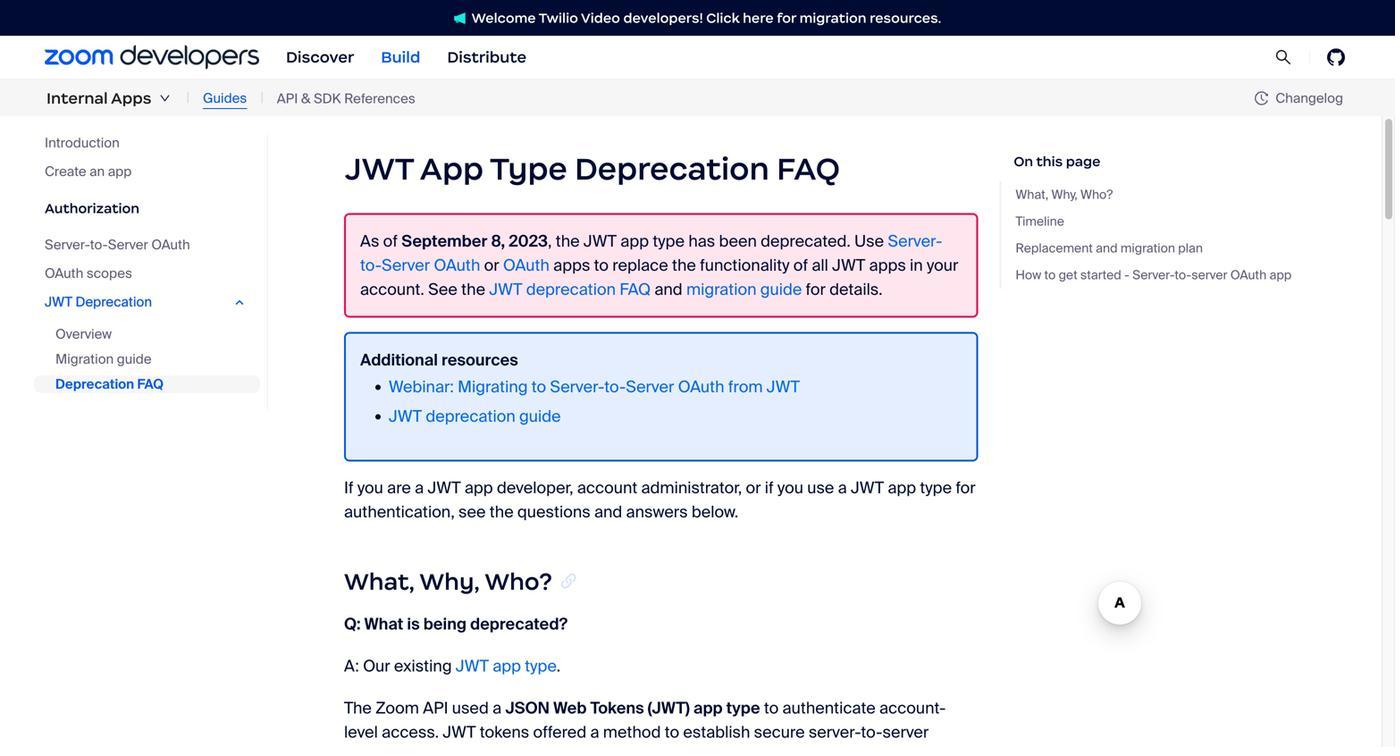 Task type: vqa. For each thing, say whether or not it's contained in the screenshot.
the ContactCenter scopes
no



Task type: locate. For each thing, give the bounding box(es) containing it.
json down (jwt)
[[647, 747, 691, 747]]

notification image
[[454, 12, 472, 25], [454, 12, 466, 25]]

1 horizontal spatial for
[[806, 279, 826, 300]]

oauth inside how to get started - server-to-server oauth app 'link'
[[1231, 267, 1267, 283]]

1 horizontal spatial of
[[794, 255, 808, 276]]

jwt up by
[[443, 723, 476, 743]]

the zoom api used a json web tokens (jwt) app type
[[344, 698, 761, 719]]

the
[[344, 698, 372, 719]]

1 vertical spatial deprecation
[[76, 293, 152, 311]]

timeline link
[[1016, 212, 1292, 232]]

deprecation inside additional resources webinar: migrating to server-to-server oauth from jwt jwt deprecation guide
[[426, 406, 516, 427]]

what, why, who? link
[[1016, 185, 1292, 205]]

2 horizontal spatial server
[[626, 377, 674, 397]]

with
[[746, 747, 776, 747]]

0 horizontal spatial faq
[[137, 376, 164, 393]]

8,
[[491, 231, 505, 252]]

deprecation down migration
[[55, 376, 134, 393]]

q: what is being deprecated?
[[344, 614, 568, 635]]

what, why, who? up being
[[344, 567, 552, 596]]

json inside to authenticate account- level access. jwt tokens offered a method to establish secure server-to-server authentication by transferring a compact json object with a signed payload of yo
[[647, 747, 691, 747]]

migration left resources.
[[800, 9, 867, 26]]

.
[[557, 656, 561, 677]]

2 vertical spatial and
[[594, 502, 623, 522]]

0 vertical spatial api
[[277, 90, 298, 107]]

server down plan
[[1192, 267, 1228, 283]]

api left used
[[423, 698, 448, 719]]

1 vertical spatial server
[[382, 255, 430, 276]]

0 vertical spatial json
[[506, 698, 550, 719]]

2 vertical spatial deprecation
[[55, 376, 134, 393]]

2 horizontal spatial for
[[956, 478, 976, 498]]

api left &
[[277, 90, 298, 107]]

jwt up the see
[[428, 478, 461, 498]]

1 horizontal spatial server
[[1192, 267, 1228, 283]]

guide right migration
[[117, 350, 152, 368]]

server- up in
[[888, 231, 943, 252]]

why, down on this page
[[1052, 186, 1078, 203]]

1 vertical spatial why,
[[420, 567, 480, 596]]

jwt up replace
[[584, 231, 617, 252]]

of left all
[[794, 255, 808, 276]]

to right migrating
[[532, 377, 546, 397]]

guide down migrating
[[519, 406, 561, 427]]

1 vertical spatial who?
[[485, 567, 552, 596]]

scopes
[[87, 265, 132, 282]]

0 vertical spatial migration
[[800, 9, 867, 26]]

jwt up the overview
[[45, 293, 72, 311]]

apps up the jwt deprecation faq link
[[554, 255, 590, 276]]

migration down functionality
[[687, 279, 757, 300]]

1 horizontal spatial guide
[[519, 406, 561, 427]]

deprecation
[[526, 279, 616, 300], [426, 406, 516, 427]]

0 horizontal spatial migration
[[687, 279, 757, 300]]

1 vertical spatial or
[[746, 478, 761, 498]]

who? up deprecated?
[[485, 567, 552, 596]]

the up jwt deprecation faq and migration guide for details.
[[672, 255, 696, 276]]

deprecation down the scopes
[[76, 293, 152, 311]]

to- inside to authenticate account- level access. jwt tokens offered a method to establish secure server-to-server authentication by transferring a compact json object with a signed payload of yo
[[861, 723, 883, 743]]

why, up being
[[420, 567, 480, 596]]

1 vertical spatial server
[[883, 723, 929, 743]]

to
[[594, 255, 609, 276], [1045, 267, 1056, 283], [532, 377, 546, 397], [764, 698, 779, 719], [665, 723, 680, 743]]

2 horizontal spatial and
[[1096, 240, 1118, 257]]

0 horizontal spatial and
[[594, 502, 623, 522]]

who? down page
[[1081, 186, 1113, 203]]

jwt up used
[[456, 656, 489, 677]]

type
[[653, 231, 685, 252], [920, 478, 952, 498], [525, 656, 557, 677], [727, 698, 761, 719]]

and down replace
[[655, 279, 683, 300]]

our
[[363, 656, 390, 677]]

to down as of september 8, 2023 , the jwt app type has been deprecated. use
[[594, 255, 609, 276]]

faq for jwt app type deprecation faq
[[777, 149, 840, 188]]

by
[[455, 747, 472, 747]]

use
[[808, 478, 834, 498]]

migration down timeline link
[[1121, 240, 1176, 257]]

jwt down or oauth
[[489, 279, 523, 300]]

1 vertical spatial and
[[655, 279, 683, 300]]

app
[[420, 149, 484, 188]]

existing
[[394, 656, 452, 677]]

introduction
[[45, 134, 120, 152]]

0 vertical spatial why,
[[1052, 186, 1078, 203]]

to- inside 'server- to-server oauth'
[[360, 255, 382, 276]]

jwt deprecation guide link
[[389, 406, 561, 427]]

here
[[743, 9, 774, 26]]

video
[[581, 9, 620, 26]]

0 horizontal spatial what,
[[344, 567, 415, 596]]

0 vertical spatial deprecation
[[575, 149, 770, 188]]

replacement and migration plan
[[1016, 240, 1203, 257]]

guide down functionality
[[761, 279, 802, 300]]

1 horizontal spatial faq
[[620, 279, 651, 300]]

0 vertical spatial deprecation
[[526, 279, 616, 300]]

to left get
[[1045, 267, 1056, 283]]

server- up oauth scopes
[[45, 236, 90, 253]]

deprecation down migrating
[[426, 406, 516, 427]]

server
[[108, 236, 148, 253], [382, 255, 430, 276], [626, 377, 674, 397]]

jwt
[[344, 149, 414, 188], [584, 231, 617, 252], [832, 255, 866, 276], [489, 279, 523, 300], [45, 293, 72, 311], [767, 377, 800, 397], [389, 406, 422, 427], [428, 478, 461, 498], [851, 478, 884, 498], [456, 656, 489, 677], [443, 723, 476, 743]]

0 horizontal spatial for
[[777, 9, 797, 26]]

internal
[[46, 89, 108, 108]]

api inside 'link'
[[277, 90, 298, 107]]

for for details.
[[806, 279, 826, 300]]

transferring
[[475, 747, 561, 747]]

what, up what
[[344, 567, 415, 596]]

1 horizontal spatial apps
[[869, 255, 906, 276]]

jwt deprecation
[[45, 293, 152, 311]]

2 horizontal spatial faq
[[777, 149, 840, 188]]

the
[[556, 231, 580, 252], [672, 255, 696, 276], [461, 279, 486, 300], [490, 502, 514, 522]]

1 horizontal spatial you
[[778, 478, 804, 498]]

see
[[428, 279, 458, 300]]

1 horizontal spatial or
[[746, 478, 761, 498]]

a down offered
[[565, 747, 574, 747]]

0 vertical spatial and
[[1096, 240, 1118, 257]]

1 vertical spatial migration
[[1121, 240, 1176, 257]]

if you are a jwt app developer, account administrator, or if you use a jwt app type for authentication, see the questions and answers below.
[[344, 478, 976, 522]]

0 horizontal spatial apps
[[554, 255, 590, 276]]

jwt app type link
[[456, 656, 557, 677]]

0 vertical spatial what,
[[1016, 186, 1049, 203]]

timeline
[[1016, 213, 1065, 230]]

1 vertical spatial of
[[794, 255, 808, 276]]

1 you from the left
[[357, 478, 383, 498]]

0 vertical spatial guide
[[761, 279, 802, 300]]

0 horizontal spatial server
[[108, 236, 148, 253]]

1 vertical spatial guide
[[117, 350, 152, 368]]

the right the see
[[490, 502, 514, 522]]

authentication,
[[344, 502, 455, 522]]

a
[[415, 478, 424, 498], [838, 478, 847, 498], [493, 698, 502, 719], [590, 723, 599, 743], [565, 747, 574, 747], [779, 747, 788, 747]]

app inside "menu"
[[108, 163, 132, 180]]

offered
[[533, 723, 587, 743]]

2 vertical spatial guide
[[519, 406, 561, 427]]

&
[[301, 90, 311, 107]]

apps
[[554, 255, 590, 276], [869, 255, 906, 276]]

1 vertical spatial deprecation
[[426, 406, 516, 427]]

api
[[277, 90, 298, 107], [423, 698, 448, 719]]

jwt down webinar:
[[389, 406, 422, 427]]

search image
[[1276, 49, 1292, 65], [1276, 49, 1292, 65]]

server-to-server oauth
[[45, 236, 190, 253]]

oauth inside 'server- to-server oauth'
[[434, 255, 480, 276]]

faq for overview migration guide deprecation faq
[[137, 376, 164, 393]]

references
[[344, 90, 415, 107]]

0 horizontal spatial you
[[357, 478, 383, 498]]

oauth link
[[503, 255, 550, 276]]

0 vertical spatial for
[[777, 9, 797, 26]]

json up "tokens"
[[506, 698, 550, 719]]

server- inside additional resources webinar: migrating to server-to-server oauth from jwt jwt deprecation guide
[[550, 377, 605, 397]]

1 horizontal spatial migration
[[800, 9, 867, 26]]

zoom developer logo image
[[45, 45, 259, 69]]

deprecation up has
[[575, 149, 770, 188]]

to inside apps to replace the functionality of all jwt apps in your account. see the
[[594, 255, 609, 276]]

for
[[777, 9, 797, 26], [806, 279, 826, 300], [956, 478, 976, 498]]

compact
[[578, 747, 644, 747]]

to- inside 'link'
[[1175, 267, 1192, 283]]

or down 8,
[[484, 255, 499, 276]]

1 horizontal spatial json
[[647, 747, 691, 747]]

migration guide link
[[687, 279, 802, 300]]

and down account
[[594, 502, 623, 522]]

create
[[45, 163, 86, 180]]

2 horizontal spatial migration
[[1121, 240, 1176, 257]]

-
[[1125, 267, 1130, 283]]

or left if
[[746, 478, 761, 498]]

click
[[707, 9, 740, 26]]

0 horizontal spatial api
[[277, 90, 298, 107]]

server inside to authenticate account- level access. jwt tokens offered a method to establish secure server-to-server authentication by transferring a compact json object with a signed payload of yo
[[883, 723, 929, 743]]

1 menu from the top
[[34, 134, 268, 411]]

who?
[[1081, 186, 1113, 203], [485, 567, 552, 596]]

below.
[[692, 502, 739, 522]]

additional resources webinar: migrating to server-to-server oauth from jwt jwt deprecation guide
[[360, 350, 800, 427]]

sdk
[[314, 90, 341, 107]]

0 horizontal spatial server
[[883, 723, 929, 743]]

server inside 'server- to-server oauth'
[[382, 255, 430, 276]]

0 horizontal spatial what, why, who?
[[344, 567, 552, 596]]

1 horizontal spatial what, why, who?
[[1016, 186, 1113, 203]]

server down account-
[[883, 723, 929, 743]]

migrating
[[458, 377, 528, 397]]

apps left in
[[869, 255, 906, 276]]

2 menu from the top
[[34, 318, 267, 401]]

(jwt)
[[648, 698, 690, 719]]

internal apps
[[46, 89, 152, 108]]

overview
[[55, 325, 112, 343]]

0 vertical spatial server
[[108, 236, 148, 253]]

see
[[459, 502, 486, 522]]

1 vertical spatial for
[[806, 279, 826, 300]]

what, why, who?
[[1016, 186, 1113, 203], [344, 567, 552, 596]]

administrator,
[[641, 478, 742, 498]]

1 horizontal spatial who?
[[1081, 186, 1113, 203]]

jwt deprecation faq and migration guide for details.
[[489, 279, 883, 300]]

0 vertical spatial faq
[[777, 149, 840, 188]]

2 vertical spatial of
[[908, 747, 923, 747]]

0 horizontal spatial deprecation
[[426, 406, 516, 427]]

oauth inside additional resources webinar: migrating to server-to-server oauth from jwt jwt deprecation guide
[[678, 377, 725, 397]]

history image
[[1255, 91, 1276, 105], [1255, 91, 1269, 105]]

migration
[[55, 350, 114, 368]]

1 horizontal spatial and
[[655, 279, 683, 300]]

from
[[729, 377, 763, 397]]

2 you from the left
[[778, 478, 804, 498]]

0 horizontal spatial json
[[506, 698, 550, 719]]

or inside if you are a jwt app developer, account administrator, or if you use a jwt app type for authentication, see the questions and answers below.
[[746, 478, 761, 498]]

guide inside additional resources webinar: migrating to server-to-server oauth from jwt jwt deprecation guide
[[519, 406, 561, 427]]

and up started
[[1096, 240, 1118, 257]]

server inside additional resources webinar: migrating to server-to-server oauth from jwt jwt deprecation guide
[[626, 377, 674, 397]]

changelog link
[[1255, 89, 1344, 107]]

0 vertical spatial what, why, who?
[[1016, 186, 1113, 203]]

server- down replacement and migration plan link
[[1133, 267, 1175, 283]]

2 horizontal spatial of
[[908, 747, 923, 747]]

2 vertical spatial faq
[[137, 376, 164, 393]]

2 vertical spatial server
[[626, 377, 674, 397]]

menu containing introduction
[[34, 134, 268, 411]]

september
[[402, 231, 488, 252]]

server- right migrating
[[550, 377, 605, 397]]

0 horizontal spatial why,
[[420, 567, 480, 596]]

1 horizontal spatial server
[[382, 255, 430, 276]]

1 vertical spatial json
[[647, 747, 691, 747]]

type inside if you are a jwt app developer, account administrator, or if you use a jwt app type for authentication, see the questions and answers below.
[[920, 478, 952, 498]]

github image
[[1328, 48, 1346, 66], [1328, 48, 1346, 66]]

faq inside overview migration guide deprecation faq
[[137, 376, 164, 393]]

jwt inside to authenticate account- level access. jwt tokens offered a method to establish secure server-to-server authentication by transferring a compact json object with a signed payload of yo
[[443, 723, 476, 743]]

0 vertical spatial of
[[383, 231, 398, 252]]

deprecation inside overview migration guide deprecation faq
[[55, 376, 134, 393]]

0 horizontal spatial or
[[484, 255, 499, 276]]

alert
[[344, 332, 978, 462]]

all
[[812, 255, 829, 276]]

1 vertical spatial api
[[423, 698, 448, 719]]

what, why, who? down on this page
[[1016, 186, 1113, 203]]

authorization
[[45, 200, 140, 217]]

of inside apps to replace the functionality of all jwt apps in your account. see the
[[794, 255, 808, 276]]

of down account-
[[908, 747, 923, 747]]

deprecation down oauth link
[[526, 279, 616, 300]]

0 horizontal spatial guide
[[117, 350, 152, 368]]

why,
[[1052, 186, 1078, 203], [420, 567, 480, 596]]

down image
[[160, 93, 170, 104]]

jwt up details.
[[832, 255, 866, 276]]

0 vertical spatial server
[[1192, 267, 1228, 283]]

what, up timeline
[[1016, 186, 1049, 203]]

as
[[360, 231, 379, 252]]

menu
[[34, 134, 268, 411], [34, 318, 267, 401]]

server- inside 'link'
[[1133, 267, 1175, 283]]

guides link
[[203, 88, 247, 109]]

of right as
[[383, 231, 398, 252]]

a down secure
[[779, 747, 788, 747]]

to authenticate account- level access. jwt tokens offered a method to establish secure server-to-server authentication by transferring a compact json object with a signed payload of yo
[[344, 698, 958, 747]]

2 vertical spatial for
[[956, 478, 976, 498]]



Task type: describe. For each thing, give the bounding box(es) containing it.
object
[[695, 747, 742, 747]]

what
[[364, 614, 404, 635]]

how
[[1016, 267, 1042, 283]]

authentication
[[344, 747, 451, 747]]

if
[[344, 478, 354, 498]]

authenticate
[[783, 698, 876, 719]]

resources
[[442, 350, 518, 370]]

account
[[577, 478, 638, 498]]

jwt inside apps to replace the functionality of all jwt apps in your account. see the
[[832, 255, 866, 276]]

deprecated?
[[470, 614, 568, 635]]

developers!
[[624, 9, 703, 26]]

,
[[548, 231, 552, 252]]

a right the use
[[838, 478, 847, 498]]

apps to replace the functionality of all jwt apps in your account. see the
[[360, 255, 959, 300]]

to inside 'link'
[[1045, 267, 1056, 283]]

jwt deprecation faq link
[[489, 279, 651, 300]]

1 horizontal spatial why,
[[1052, 186, 1078, 203]]

a up "tokens"
[[493, 698, 502, 719]]

get
[[1059, 267, 1078, 283]]

your
[[927, 255, 959, 276]]

alert containing additional resources
[[344, 332, 978, 462]]

type
[[490, 149, 568, 188]]

to- inside "menu"
[[90, 236, 108, 253]]

as of september 8, 2023 , the jwt app type has been deprecated. use
[[360, 231, 888, 252]]

for inside if you are a jwt app developer, account administrator, or if you use a jwt app type for authentication, see the questions and answers below.
[[956, 478, 976, 498]]

0 vertical spatial or
[[484, 255, 499, 276]]

account.
[[360, 279, 424, 300]]

server for server-to-server oauth
[[108, 236, 148, 253]]

questions
[[518, 502, 591, 522]]

for for migration
[[777, 9, 797, 26]]

and inside if you are a jwt app developer, account administrator, or if you use a jwt app type for authentication, see the questions and answers below.
[[594, 502, 623, 522]]

the right ,
[[556, 231, 580, 252]]

replacement and migration plan link
[[1016, 239, 1292, 258]]

2023
[[509, 231, 548, 252]]

api & sdk references link
[[277, 88, 415, 108]]

access.
[[382, 723, 439, 743]]

of inside to authenticate account- level access. jwt tokens offered a method to establish secure server-to-server authentication by transferring a compact json object with a signed payload of yo
[[908, 747, 923, 747]]

a up compact at left bottom
[[590, 723, 599, 743]]

1 vertical spatial faq
[[620, 279, 651, 300]]

on
[[1014, 153, 1034, 170]]

to up secure
[[764, 698, 779, 719]]

this
[[1037, 153, 1063, 170]]

page
[[1066, 153, 1101, 170]]

additional
[[360, 350, 438, 370]]

answers
[[626, 502, 688, 522]]

establish
[[683, 723, 750, 743]]

started
[[1081, 267, 1122, 283]]

a: our existing jwt app type .
[[344, 656, 561, 677]]

plan
[[1179, 240, 1203, 257]]

app inside 'link'
[[1270, 267, 1292, 283]]

jwt down references at top left
[[344, 149, 414, 188]]

1 apps from the left
[[554, 255, 590, 276]]

2 horizontal spatial guide
[[761, 279, 802, 300]]

replace
[[613, 255, 668, 276]]

signed
[[792, 747, 842, 747]]

an
[[90, 163, 105, 180]]

0 horizontal spatial of
[[383, 231, 398, 252]]

deprecation for guide
[[55, 376, 134, 393]]

server- to-server oauth link
[[360, 231, 943, 276]]

1 vertical spatial what,
[[344, 567, 415, 596]]

0 horizontal spatial who?
[[485, 567, 552, 596]]

payload
[[846, 747, 904, 747]]

guides
[[203, 89, 247, 107]]

server-
[[809, 723, 861, 743]]

jwt right from
[[767, 377, 800, 397]]

changelog
[[1276, 89, 1344, 107]]

developer,
[[497, 478, 574, 498]]

guide inside overview migration guide deprecation faq
[[117, 350, 152, 368]]

a:
[[344, 656, 359, 677]]

1 horizontal spatial deprecation
[[526, 279, 616, 300]]

1 horizontal spatial what,
[[1016, 186, 1049, 203]]

server for server- to-server oauth
[[382, 255, 430, 276]]

is
[[407, 614, 420, 635]]

the inside if you are a jwt app developer, account administrator, or if you use a jwt app type for authentication, see the questions and answers below.
[[490, 502, 514, 522]]

create an app
[[45, 163, 132, 180]]

how to get started - server-to-server oauth app link
[[1016, 266, 1292, 285]]

menu containing overview
[[34, 318, 267, 401]]

being
[[424, 614, 467, 635]]

deprecation for type
[[575, 149, 770, 188]]

server- inside "menu"
[[45, 236, 90, 253]]

are
[[387, 478, 411, 498]]

1 vertical spatial what, why, who?
[[344, 567, 552, 596]]

2 apps from the left
[[869, 255, 906, 276]]

tokens
[[590, 698, 644, 719]]

welcome twilio video developers! click here for migration resources.
[[472, 9, 942, 26]]

secure
[[754, 723, 805, 743]]

q:
[[344, 614, 361, 635]]

webinar:
[[389, 377, 454, 397]]

or oauth
[[480, 255, 550, 276]]

method
[[603, 723, 661, 743]]

jwt right the use
[[851, 478, 884, 498]]

the right see
[[461, 279, 486, 300]]

in
[[910, 255, 923, 276]]

server- to-server oauth
[[360, 231, 943, 276]]

has
[[689, 231, 715, 252]]

a right are at bottom
[[415, 478, 424, 498]]

0 vertical spatial who?
[[1081, 186, 1113, 203]]

overview migration guide deprecation faq
[[55, 325, 164, 393]]

been
[[719, 231, 757, 252]]

welcome twilio video developers! click here for migration resources. link
[[436, 8, 960, 27]]

twilio
[[539, 9, 578, 26]]

if
[[765, 478, 774, 498]]

server inside 'link'
[[1192, 267, 1228, 283]]

server- inside 'server- to-server oauth'
[[888, 231, 943, 252]]

1 horizontal spatial api
[[423, 698, 448, 719]]

to inside additional resources webinar: migrating to server-to-server oauth from jwt jwt deprecation guide
[[532, 377, 546, 397]]

to- inside additional resources webinar: migrating to server-to-server oauth from jwt jwt deprecation guide
[[605, 377, 626, 397]]

use
[[855, 231, 884, 252]]

to down (jwt)
[[665, 723, 680, 743]]

2 vertical spatial migration
[[687, 279, 757, 300]]

jwt app type deprecation faq
[[344, 149, 840, 188]]

account-
[[880, 698, 946, 719]]

welcome
[[472, 9, 536, 26]]

tokens
[[480, 723, 529, 743]]

resources.
[[870, 9, 942, 26]]



